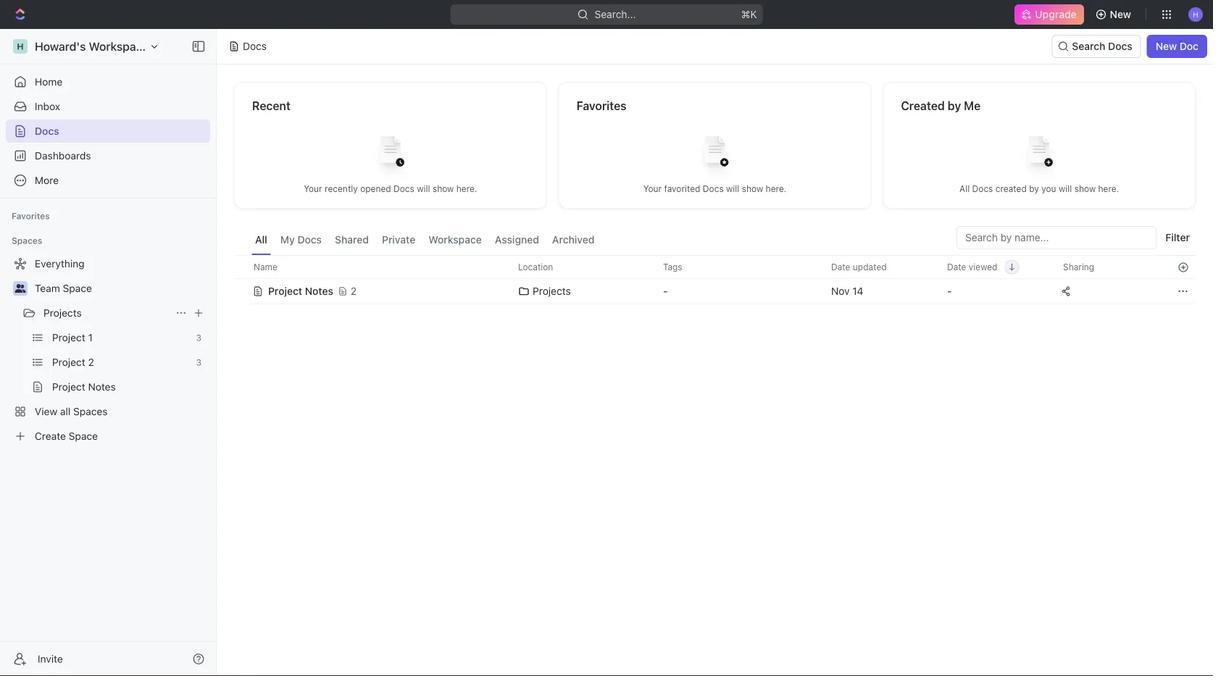 Task type: describe. For each thing, give the bounding box(es) containing it.
opened
[[360, 184, 391, 194]]

recent
[[252, 99, 291, 113]]

private button
[[378, 226, 419, 255]]

project for project 1 link
[[52, 332, 85, 344]]

docs right the favorited
[[703, 184, 724, 194]]

inbox link
[[6, 95, 210, 118]]

private
[[382, 234, 415, 246]]

all button
[[251, 226, 271, 255]]

⌘k
[[741, 8, 757, 20]]

filter button
[[1160, 226, 1196, 249]]

howard's workspace
[[35, 39, 149, 53]]

project 2
[[52, 356, 94, 368]]

1 will from the left
[[417, 184, 430, 194]]

sharing
[[1063, 262, 1094, 272]]

my docs
[[280, 234, 322, 246]]

2 here. from the left
[[766, 184, 787, 194]]

shared
[[335, 234, 369, 246]]

row containing project notes
[[234, 277, 1196, 306]]

view all spaces link
[[6, 400, 207, 423]]

new for new doc
[[1156, 40, 1177, 52]]

dashboards link
[[6, 144, 210, 167]]

2 show from the left
[[742, 184, 763, 194]]

search...
[[595, 8, 636, 20]]

2 inside row
[[351, 285, 357, 297]]

spaces inside tree
[[73, 405, 108, 417]]

workspace inside sidebar navigation
[[89, 39, 149, 53]]

home link
[[6, 70, 210, 93]]

docs right search
[[1108, 40, 1133, 52]]

3 will from the left
[[1059, 184, 1072, 194]]

date updated button
[[823, 256, 895, 278]]

new button
[[1090, 3, 1140, 26]]

view all spaces
[[35, 405, 108, 417]]

1 here. from the left
[[456, 184, 477, 194]]

2 inside tree
[[88, 356, 94, 368]]

my docs button
[[277, 226, 325, 255]]

favorites inside "button"
[[12, 211, 50, 221]]

howard's
[[35, 39, 86, 53]]

project for "project 2" link
[[52, 356, 85, 368]]

project for project notes link
[[52, 381, 85, 393]]

all docs created by you will show here.
[[960, 184, 1119, 194]]

docs inside 'link'
[[35, 125, 59, 137]]

notes inside row
[[305, 285, 333, 297]]

name
[[254, 262, 277, 272]]

create space
[[35, 430, 98, 442]]

team space
[[35, 282, 92, 294]]

all
[[60, 405, 70, 417]]

howard's workspace, , element
[[13, 39, 28, 54]]

team space link
[[35, 277, 207, 300]]

projects inside row
[[533, 285, 571, 297]]

1 - from the left
[[663, 285, 668, 297]]

row containing name
[[234, 255, 1196, 279]]

h button
[[1184, 3, 1207, 26]]

everything
[[35, 258, 85, 270]]

h inside howard's workspace, , element
[[17, 41, 24, 51]]

no favorited docs image
[[686, 125, 744, 183]]

sidebar navigation
[[0, 29, 220, 676]]

your favorited docs will show here.
[[643, 184, 787, 194]]

you
[[1042, 184, 1056, 194]]

Search by name... text field
[[965, 227, 1148, 249]]

14
[[852, 285, 864, 297]]

your for recent
[[304, 184, 322, 194]]

project 1
[[52, 332, 93, 344]]

upgrade link
[[1015, 4, 1084, 25]]

search docs button
[[1052, 35, 1141, 58]]

create
[[35, 430, 66, 442]]

new for new
[[1110, 8, 1131, 20]]

1 show from the left
[[433, 184, 454, 194]]

new doc button
[[1147, 35, 1207, 58]]

3 here. from the left
[[1098, 184, 1119, 194]]

your for favorites
[[643, 184, 662, 194]]

location
[[518, 262, 553, 272]]

user group image
[[15, 284, 26, 293]]

view
[[35, 405, 57, 417]]

project 1 link
[[52, 326, 190, 349]]

viewed
[[969, 262, 998, 272]]

archived
[[552, 234, 595, 246]]

nov 14
[[831, 285, 864, 297]]

created by me
[[901, 99, 981, 113]]

project notes link
[[52, 375, 207, 399]]

all for all
[[255, 234, 267, 246]]



Task type: vqa. For each thing, say whether or not it's contained in the screenshot.


Task type: locate. For each thing, give the bounding box(es) containing it.
0 vertical spatial projects
[[533, 285, 571, 297]]

3
[[196, 333, 201, 343], [196, 357, 201, 367]]

all left created
[[960, 184, 970, 194]]

project down name
[[268, 285, 302, 297]]

h up doc at right top
[[1193, 10, 1199, 18]]

h inside h 'dropdown button'
[[1193, 10, 1199, 18]]

0 vertical spatial spaces
[[12, 236, 42, 246]]

team
[[35, 282, 60, 294]]

1 vertical spatial spaces
[[73, 405, 108, 417]]

date for date viewed
[[947, 262, 966, 272]]

updated
[[853, 262, 887, 272]]

1 vertical spatial projects
[[43, 307, 82, 319]]

3 show from the left
[[1075, 184, 1096, 194]]

space
[[63, 282, 92, 294], [69, 430, 98, 442]]

date for date updated
[[831, 262, 850, 272]]

projects down team space
[[43, 307, 82, 319]]

1 date from the left
[[831, 262, 850, 272]]

1 horizontal spatial h
[[1193, 10, 1199, 18]]

0 horizontal spatial project notes
[[52, 381, 116, 393]]

no created by me docs image
[[1010, 125, 1068, 183]]

project notes down project 2
[[52, 381, 116, 393]]

project notes inside tree
[[52, 381, 116, 393]]

1 vertical spatial favorites
[[12, 211, 50, 221]]

search
[[1072, 40, 1105, 52]]

will
[[417, 184, 430, 194], [726, 184, 739, 194], [1059, 184, 1072, 194]]

2 horizontal spatial show
[[1075, 184, 1096, 194]]

will right you
[[1059, 184, 1072, 194]]

1 vertical spatial workspace
[[428, 234, 482, 246]]

workspace inside button
[[428, 234, 482, 246]]

projects inside tree
[[43, 307, 82, 319]]

2 down shared button
[[351, 285, 357, 297]]

1 horizontal spatial project notes
[[268, 285, 333, 297]]

project left 1
[[52, 332, 85, 344]]

1 horizontal spatial here.
[[766, 184, 787, 194]]

1 vertical spatial 2
[[88, 356, 94, 368]]

1 row from the top
[[234, 255, 1196, 279]]

more button
[[6, 169, 210, 192]]

workspace right private
[[428, 234, 482, 246]]

docs right opened
[[394, 184, 414, 194]]

date viewed
[[947, 262, 998, 272]]

workspace
[[89, 39, 149, 53], [428, 234, 482, 246]]

new
[[1110, 8, 1131, 20], [1156, 40, 1177, 52]]

0 vertical spatial new
[[1110, 8, 1131, 20]]

will down no favorited docs image
[[726, 184, 739, 194]]

your recently opened docs will show here.
[[304, 184, 477, 194]]

1 vertical spatial notes
[[88, 381, 116, 393]]

all inside button
[[255, 234, 267, 246]]

0 horizontal spatial your
[[304, 184, 322, 194]]

0 horizontal spatial all
[[255, 234, 267, 246]]

everything link
[[6, 252, 207, 275]]

0 horizontal spatial new
[[1110, 8, 1131, 20]]

1 horizontal spatial -
[[947, 285, 952, 297]]

here.
[[456, 184, 477, 194], [766, 184, 787, 194], [1098, 184, 1119, 194]]

created
[[901, 99, 945, 113]]

0 vertical spatial workspace
[[89, 39, 149, 53]]

0 horizontal spatial projects
[[43, 307, 82, 319]]

recently
[[325, 184, 358, 194]]

1 horizontal spatial favorites
[[577, 99, 627, 113]]

project notes inside row
[[268, 285, 333, 297]]

date viewed button
[[939, 256, 1019, 278]]

no recent docs image
[[362, 125, 419, 183]]

1 horizontal spatial your
[[643, 184, 662, 194]]

1 horizontal spatial will
[[726, 184, 739, 194]]

me
[[964, 99, 981, 113]]

docs left created
[[972, 184, 993, 194]]

project up view all spaces
[[52, 381, 85, 393]]

space for create space
[[69, 430, 98, 442]]

0 horizontal spatial spaces
[[12, 236, 42, 246]]

0 horizontal spatial -
[[663, 285, 668, 297]]

1 vertical spatial all
[[255, 234, 267, 246]]

row
[[234, 255, 1196, 279], [234, 277, 1196, 306]]

0 horizontal spatial workspace
[[89, 39, 149, 53]]

assigned
[[495, 234, 539, 246]]

spaces right all
[[73, 405, 108, 417]]

assigned button
[[491, 226, 543, 255]]

by left me
[[948, 99, 961, 113]]

1 horizontal spatial by
[[1029, 184, 1039, 194]]

favorited
[[664, 184, 700, 194]]

filter button
[[1160, 226, 1196, 249]]

home
[[35, 76, 63, 88]]

date left viewed
[[947, 262, 966, 272]]

workspace up "home" 'link' in the left of the page
[[89, 39, 149, 53]]

tab list containing all
[[251, 226, 598, 255]]

doc
[[1180, 40, 1199, 52]]

new doc
[[1156, 40, 1199, 52]]

all left my
[[255, 234, 267, 246]]

new up search docs
[[1110, 8, 1131, 20]]

docs up recent
[[243, 40, 267, 52]]

docs right my
[[297, 234, 322, 246]]

notes
[[305, 285, 333, 297], [88, 381, 116, 393]]

1 vertical spatial 3
[[196, 357, 201, 367]]

your
[[304, 184, 322, 194], [643, 184, 662, 194]]

h left howard's
[[17, 41, 24, 51]]

0 vertical spatial space
[[63, 282, 92, 294]]

1 3 from the top
[[196, 333, 201, 343]]

0 horizontal spatial here.
[[456, 184, 477, 194]]

- down the tags
[[663, 285, 668, 297]]

show down no favorited docs image
[[742, 184, 763, 194]]

all for all docs created by you will show here.
[[960, 184, 970, 194]]

1 vertical spatial new
[[1156, 40, 1177, 52]]

projects link
[[43, 301, 170, 325]]

table containing project notes
[[234, 255, 1196, 306]]

0 vertical spatial project notes
[[268, 285, 333, 297]]

project 2 link
[[52, 351, 190, 374]]

1 horizontal spatial new
[[1156, 40, 1177, 52]]

by left you
[[1029, 184, 1039, 194]]

0 vertical spatial by
[[948, 99, 961, 113]]

2 will from the left
[[726, 184, 739, 194]]

projects down location
[[533, 285, 571, 297]]

date updated
[[831, 262, 887, 272]]

2 horizontal spatial will
[[1059, 184, 1072, 194]]

0 horizontal spatial by
[[948, 99, 961, 113]]

tree inside sidebar navigation
[[6, 252, 210, 448]]

1 your from the left
[[304, 184, 322, 194]]

your left recently
[[304, 184, 322, 194]]

3 for 1
[[196, 333, 201, 343]]

0 horizontal spatial show
[[433, 184, 454, 194]]

1 vertical spatial by
[[1029, 184, 1039, 194]]

-
[[663, 285, 668, 297], [947, 285, 952, 297]]

show right you
[[1075, 184, 1096, 194]]

project notes down name
[[268, 285, 333, 297]]

shared button
[[331, 226, 373, 255]]

1 horizontal spatial all
[[960, 184, 970, 194]]

projects
[[533, 285, 571, 297], [43, 307, 82, 319]]

0 vertical spatial 2
[[351, 285, 357, 297]]

will right opened
[[417, 184, 430, 194]]

show up workspace button on the left
[[433, 184, 454, 194]]

inbox
[[35, 100, 60, 112]]

filter
[[1166, 232, 1190, 244]]

space down view all spaces
[[69, 430, 98, 442]]

2 down 1
[[88, 356, 94, 368]]

project
[[268, 285, 302, 297], [52, 332, 85, 344], [52, 356, 85, 368], [52, 381, 85, 393]]

0 vertical spatial 3
[[196, 333, 201, 343]]

all
[[960, 184, 970, 194], [255, 234, 267, 246]]

1
[[88, 332, 93, 344]]

date up nov
[[831, 262, 850, 272]]

2 row from the top
[[234, 277, 1196, 306]]

nov
[[831, 285, 850, 297]]

0 horizontal spatial favorites
[[12, 211, 50, 221]]

tree
[[6, 252, 210, 448]]

notes inside tree
[[88, 381, 116, 393]]

new left doc at right top
[[1156, 40, 1177, 52]]

show
[[433, 184, 454, 194], [742, 184, 763, 194], [1075, 184, 1096, 194]]

2 your from the left
[[643, 184, 662, 194]]

invite
[[38, 653, 63, 665]]

0 vertical spatial favorites
[[577, 99, 627, 113]]

tab list
[[251, 226, 598, 255]]

tags
[[663, 262, 682, 272]]

space for team space
[[63, 282, 92, 294]]

favorites button
[[6, 207, 56, 225]]

project down project 1
[[52, 356, 85, 368]]

0 vertical spatial h
[[1193, 10, 1199, 18]]

0 horizontal spatial date
[[831, 262, 850, 272]]

1 horizontal spatial workspace
[[428, 234, 482, 246]]

3 for 2
[[196, 357, 201, 367]]

tree containing everything
[[6, 252, 210, 448]]

1 horizontal spatial notes
[[305, 285, 333, 297]]

0 horizontal spatial h
[[17, 41, 24, 51]]

spaces down favorites "button"
[[12, 236, 42, 246]]

notes up view all spaces link
[[88, 381, 116, 393]]

my
[[280, 234, 295, 246]]

table
[[234, 255, 1196, 306]]

h
[[1193, 10, 1199, 18], [17, 41, 24, 51]]

upgrade
[[1035, 8, 1077, 20]]

date
[[831, 262, 850, 272], [947, 262, 966, 272]]

more
[[35, 174, 59, 186]]

your left the favorited
[[643, 184, 662, 194]]

created
[[996, 184, 1027, 194]]

2 date from the left
[[947, 262, 966, 272]]

create space link
[[6, 425, 207, 448]]

by
[[948, 99, 961, 113], [1029, 184, 1039, 194]]

notes down my docs button
[[305, 285, 333, 297]]

2 horizontal spatial here.
[[1098, 184, 1119, 194]]

- down date viewed
[[947, 285, 952, 297]]

1 vertical spatial project notes
[[52, 381, 116, 393]]

0 horizontal spatial 2
[[88, 356, 94, 368]]

docs link
[[6, 120, 210, 143]]

archived button
[[549, 226, 598, 255]]

workspace button
[[425, 226, 485, 255]]

1 vertical spatial space
[[69, 430, 98, 442]]

0 vertical spatial notes
[[305, 285, 333, 297]]

1 horizontal spatial date
[[947, 262, 966, 272]]

space right team
[[63, 282, 92, 294]]

1 horizontal spatial projects
[[533, 285, 571, 297]]

0 horizontal spatial notes
[[88, 381, 116, 393]]

0 vertical spatial all
[[960, 184, 970, 194]]

1 horizontal spatial spaces
[[73, 405, 108, 417]]

favorites
[[577, 99, 627, 113], [12, 211, 50, 221]]

docs down the inbox
[[35, 125, 59, 137]]

2 3 from the top
[[196, 357, 201, 367]]

1 horizontal spatial show
[[742, 184, 763, 194]]

2 - from the left
[[947, 285, 952, 297]]

spaces
[[12, 236, 42, 246], [73, 405, 108, 417]]

search docs
[[1072, 40, 1133, 52]]

project inside row
[[268, 285, 302, 297]]

1 vertical spatial h
[[17, 41, 24, 51]]

1 horizontal spatial 2
[[351, 285, 357, 297]]

0 horizontal spatial will
[[417, 184, 430, 194]]

dashboards
[[35, 150, 91, 162]]



